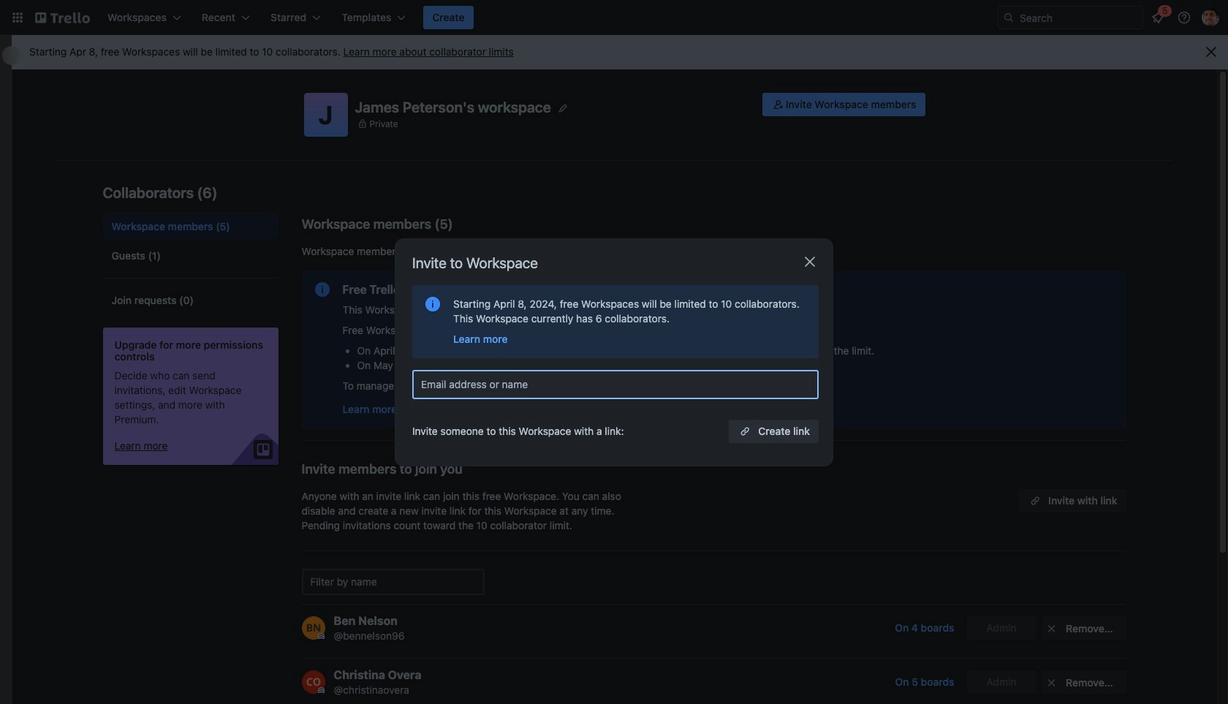 Task type: describe. For each thing, give the bounding box(es) containing it.
Filter by name text field
[[302, 569, 484, 595]]

close image
[[801, 253, 819, 271]]

0 horizontal spatial sm image
[[771, 97, 786, 112]]

Search field
[[1015, 7, 1143, 29]]

search image
[[1003, 12, 1015, 23]]



Task type: locate. For each thing, give the bounding box(es) containing it.
sm image
[[771, 97, 786, 112], [1044, 621, 1059, 636]]

5 notifications image
[[1149, 9, 1167, 26]]

open information menu image
[[1177, 10, 1192, 25]]

james peterson (jamespeterson93) image
[[1202, 9, 1219, 26]]

primary element
[[0, 0, 1228, 35]]

sm image
[[1044, 676, 1059, 690]]

0 vertical spatial sm image
[[771, 97, 786, 112]]

1 vertical spatial sm image
[[1044, 621, 1059, 636]]

Email address or name text field
[[421, 374, 816, 394]]

1 horizontal spatial sm image
[[1044, 621, 1059, 636]]



Task type: vqa. For each thing, say whether or not it's contained in the screenshot.
Search Field
yes



